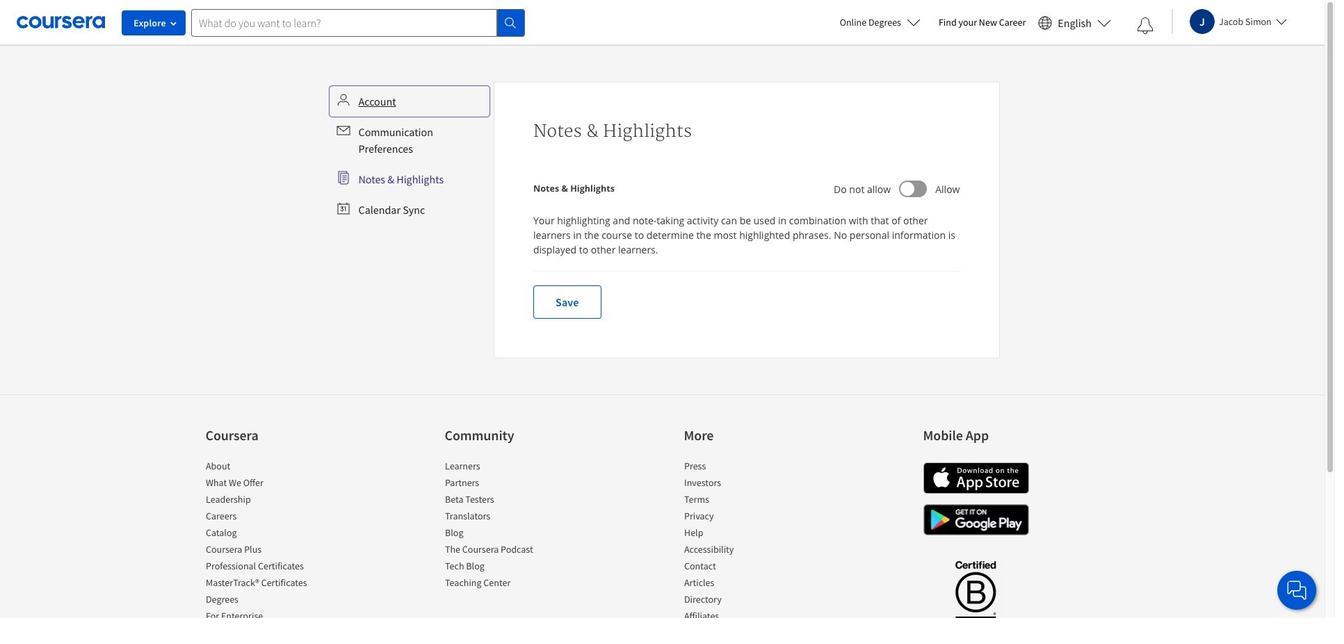 Task type: vqa. For each thing, say whether or not it's contained in the screenshot.
SEARCH BOX
yes



Task type: locate. For each thing, give the bounding box(es) containing it.
download on the app store image
[[923, 463, 1029, 494]]

2 horizontal spatial list
[[684, 460, 802, 619]]

list item
[[206, 460, 324, 476], [445, 460, 563, 476], [684, 460, 802, 476], [206, 476, 324, 493], [445, 476, 563, 493], [684, 476, 802, 493], [206, 493, 324, 510], [445, 493, 563, 510], [684, 493, 802, 510], [206, 510, 324, 526], [445, 510, 563, 526], [684, 510, 802, 526], [206, 526, 324, 543], [445, 526, 563, 543], [684, 526, 802, 543], [206, 543, 324, 560], [445, 543, 563, 560], [684, 543, 802, 560], [206, 560, 324, 577], [445, 560, 563, 577], [684, 560, 802, 577], [206, 577, 324, 593], [445, 577, 563, 593], [684, 577, 802, 593], [206, 593, 324, 610], [684, 593, 802, 610], [206, 610, 324, 619], [684, 610, 802, 619]]

logo of certified b corporation image
[[947, 554, 1004, 619]]

notes & highlights switch
[[899, 181, 927, 198]]

notes & highlights image
[[901, 182, 915, 196]]

menu
[[331, 88, 488, 224]]

get it on google play image
[[923, 505, 1029, 536]]

0 horizontal spatial list
[[206, 460, 324, 619]]

1 horizontal spatial list
[[445, 460, 563, 593]]

None search field
[[191, 9, 525, 37]]

2 list from the left
[[445, 460, 563, 593]]

list
[[206, 460, 324, 619], [445, 460, 563, 593], [684, 460, 802, 619]]



Task type: describe. For each thing, give the bounding box(es) containing it.
3 list from the left
[[684, 460, 802, 619]]

1 list from the left
[[206, 460, 324, 619]]

coursera image
[[17, 11, 105, 34]]

What do you want to learn? text field
[[191, 9, 497, 37]]

do not allow notes & highlights element
[[533, 179, 615, 200]]



